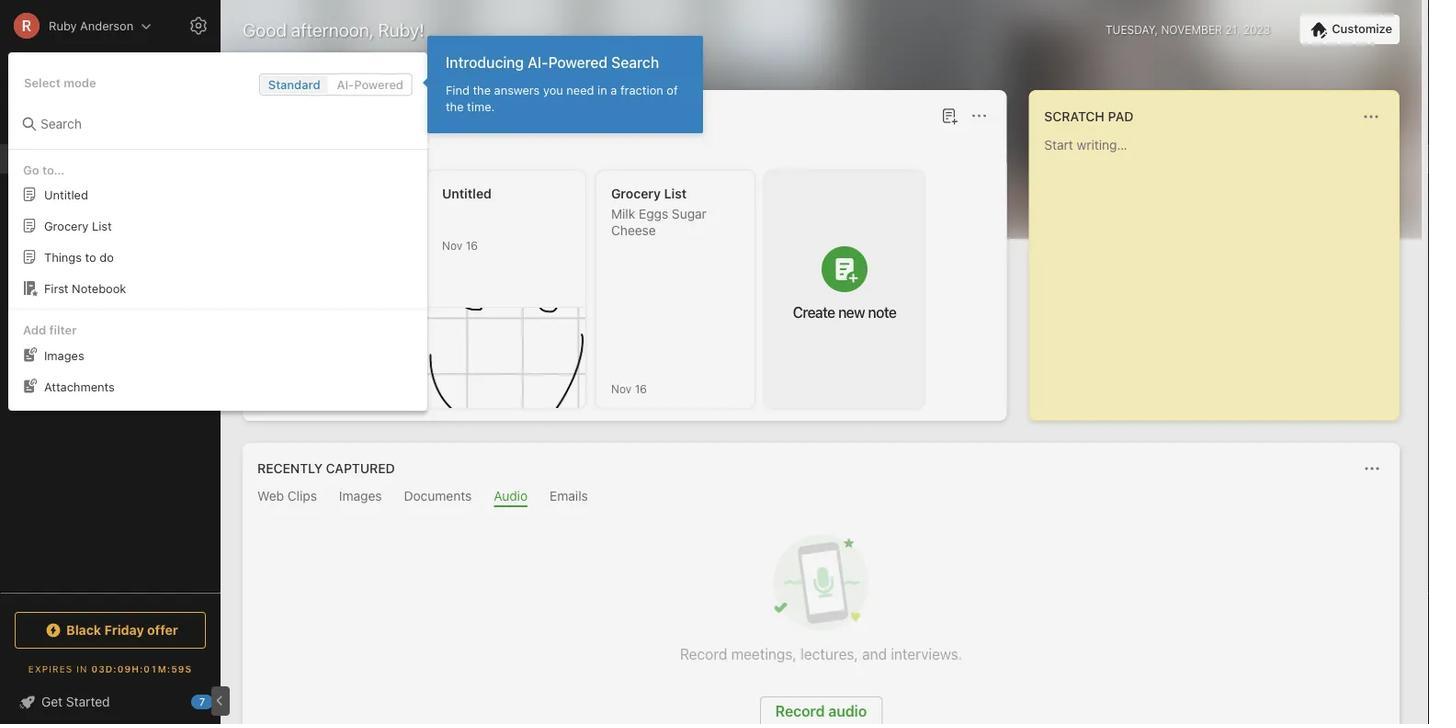 Task type: describe. For each thing, give the bounding box(es) containing it.
expires in 03d:09h:01m:59s
[[28, 664, 192, 674]]

of
[[667, 83, 678, 97]]

find
[[446, 83, 470, 97]]

list for grocery list
[[92, 219, 112, 233]]

web
[[257, 489, 284, 504]]

tree containing home
[[0, 144, 221, 592]]

0 vertical spatial the
[[473, 83, 491, 97]]

select mode
[[24, 75, 96, 89]]

expand notebooks image
[[5, 280, 19, 295]]

audio
[[829, 703, 867, 720]]

scratch pad
[[1044, 109, 1134, 124]]

add filter
[[23, 323, 77, 337]]

powered inside tab
[[354, 77, 403, 91]]

things to do
[[44, 250, 114, 264]]

mode
[[64, 75, 96, 89]]

clips
[[287, 489, 317, 504]]

images tab
[[339, 489, 382, 507]]

time.
[[467, 100, 495, 114]]

answers
[[494, 83, 540, 97]]

documents tab
[[404, 489, 472, 507]]

create new note button
[[766, 171, 924, 408]]

good
[[243, 18, 287, 40]]

grocery for grocery list milk eggs sugar cheese
[[611, 186, 661, 201]]

pad
[[1108, 109, 1134, 124]]

images inside the search results field
[[44, 348, 84, 362]]

shared with me link
[[0, 332, 220, 361]]

shortcuts
[[41, 181, 99, 196]]

need
[[566, 83, 594, 97]]

record meetings, lectures, and interviews.
[[680, 646, 962, 663]]

web clips
[[257, 489, 317, 504]]

new
[[40, 105, 67, 120]]

0 vertical spatial powered
[[548, 54, 608, 71]]

none search field search
[[36, 109, 400, 137]]

good afternoon, ruby!
[[243, 18, 424, 40]]

web clips tab
[[257, 489, 317, 507]]

a
[[611, 83, 617, 97]]

1 horizontal spatial ai-
[[528, 54, 548, 71]]

recently
[[257, 461, 323, 476]]

interviews.
[[891, 646, 962, 663]]

notes
[[40, 210, 76, 225]]

untitled inside the search results field
[[44, 188, 88, 202]]

attachments
[[44, 380, 115, 393]]

afternoon,
[[291, 18, 374, 40]]

black friday offer
[[66, 623, 178, 638]]

tasks
[[40, 240, 74, 255]]

standard
[[268, 77, 320, 91]]

tab list containing recent
[[246, 136, 1003, 154]]

0 vertical spatial nov 16
[[442, 239, 478, 252]]

suggested tab
[[321, 136, 385, 154]]

21,
[[1225, 23, 1240, 36]]

home
[[40, 151, 76, 166]]

recently captured button
[[254, 458, 395, 480]]

new button
[[11, 97, 210, 130]]

suggested
[[321, 136, 385, 151]]

introducing
[[446, 54, 524, 71]]

select
[[24, 75, 61, 89]]

scratch pad button
[[1041, 106, 1134, 128]]

tags
[[41, 310, 69, 325]]

tab list containing web clips
[[246, 489, 1396, 507]]

( for notes
[[80, 211, 85, 224]]

1 vertical spatial the
[[446, 100, 464, 114]]

emails
[[550, 489, 588, 504]]

introducing ai-powered search
[[446, 54, 659, 71]]

audio tab
[[494, 489, 528, 507]]

recent
[[257, 136, 299, 151]]

Start writing… text field
[[1044, 137, 1398, 405]]

do
[[100, 250, 114, 264]]

tuesday,
[[1106, 23, 1158, 36]]

record for record meetings, lectures, and interviews.
[[680, 646, 727, 663]]

first notebook
[[44, 282, 126, 295]]

eggs
[[639, 206, 668, 222]]

tags button
[[0, 302, 220, 332]]

cheese
[[611, 223, 656, 238]]

Search text field
[[36, 109, 363, 137]]

grocery for grocery list
[[44, 219, 89, 233]]

filter
[[49, 323, 77, 337]]

ai-powered tab
[[330, 75, 411, 94]]

) for trash
[[90, 380, 95, 394]]

recently captured
[[257, 461, 395, 476]]

standard tab
[[261, 75, 328, 94]]

ai-powered
[[337, 77, 403, 91]]



Task type: locate. For each thing, give the bounding box(es) containing it.
find the answers you need in a fraction of the time.
[[446, 83, 678, 114]]

fraction
[[620, 83, 663, 97]]

)
[[92, 211, 97, 224], [90, 380, 95, 394]]

0 horizontal spatial record
[[680, 646, 727, 663]]

powered
[[548, 54, 608, 71], [354, 77, 403, 91]]

trash
[[40, 379, 73, 394]]

black
[[66, 623, 101, 638]]

grocery inside the search results field
[[44, 219, 89, 233]]

ai- inside tab
[[337, 77, 354, 91]]

trash ( 0 )
[[40, 379, 95, 394]]

recent tab
[[257, 136, 299, 154]]

milk
[[611, 206, 635, 222]]

None search field
[[24, 53, 197, 86], [36, 109, 400, 137]]

the
[[473, 83, 491, 97], [446, 100, 464, 114]]

grocery inside the 'grocery list milk eggs sugar cheese'
[[611, 186, 661, 201]]

tuesday, november 21, 2023
[[1106, 23, 1270, 36]]

nov 16
[[442, 239, 478, 252], [611, 382, 647, 395]]

0 vertical spatial 16
[[466, 239, 478, 252]]

) inside 'trash ( 0 )'
[[90, 380, 95, 394]]

powered down ruby!
[[354, 77, 403, 91]]

0 horizontal spatial powered
[[354, 77, 403, 91]]

list up do
[[92, 219, 112, 233]]

the down find
[[446, 100, 464, 114]]

november
[[1161, 23, 1222, 36]]

create new note
[[793, 303, 896, 321]]

) for notes
[[92, 211, 97, 224]]

0 vertical spatial list
[[664, 186, 687, 201]]

0 vertical spatial nov
[[442, 239, 463, 252]]

1 vertical spatial )
[[90, 380, 95, 394]]

record for record audio
[[775, 703, 825, 720]]

sugar
[[672, 206, 707, 222]]

1 tab list from the top
[[246, 136, 1003, 154]]

1 vertical spatial (
[[78, 380, 83, 394]]

0 vertical spatial )
[[92, 211, 97, 224]]

the up the time.
[[473, 83, 491, 97]]

scratch
[[1044, 109, 1105, 124]]

1 vertical spatial record
[[775, 703, 825, 720]]

images down captured
[[339, 489, 382, 504]]

1 vertical spatial list
[[92, 219, 112, 233]]

grocery list milk eggs sugar cheese
[[611, 186, 707, 238]]

0 vertical spatial none search field
[[24, 53, 197, 86]]

1 horizontal spatial list
[[664, 186, 687, 201]]

1 horizontal spatial nov 16
[[611, 382, 647, 395]]

search
[[611, 54, 659, 71]]

0 horizontal spatial images
[[44, 348, 84, 362]]

3
[[85, 211, 92, 224]]

1 horizontal spatial record
[[775, 703, 825, 720]]

in
[[597, 83, 607, 97]]

add
[[23, 323, 46, 337]]

( right trash
[[78, 380, 83, 394]]

in
[[76, 664, 88, 674]]

images inside tab list
[[339, 489, 382, 504]]

go
[[23, 163, 39, 176]]

note
[[868, 303, 896, 321]]

ruby!
[[378, 18, 424, 40]]

create
[[793, 303, 835, 321]]

Search results field
[[5, 143, 427, 411]]

0 horizontal spatial list
[[92, 219, 112, 233]]

list
[[664, 186, 687, 201], [92, 219, 112, 233]]

) inside notes ( 3 )
[[92, 211, 97, 224]]

you
[[543, 83, 563, 97]]

( inside 'trash ( 0 )'
[[78, 380, 83, 394]]

0 vertical spatial tab list
[[246, 136, 1003, 154]]

1 horizontal spatial 16
[[635, 382, 647, 395]]

0 horizontal spatial nov 16
[[442, 239, 478, 252]]

record left audio on the bottom right of page
[[775, 703, 825, 720]]

ai- up you
[[528, 54, 548, 71]]

0 horizontal spatial nov
[[442, 239, 463, 252]]

record inside button
[[775, 703, 825, 720]]

0 vertical spatial ai-
[[528, 54, 548, 71]]

things
[[44, 250, 82, 264]]

grocery list
[[44, 219, 112, 233]]

tree
[[0, 144, 221, 592]]

2023
[[1243, 23, 1270, 36]]

shared with me
[[40, 339, 133, 354]]

1 vertical spatial grocery
[[44, 219, 89, 233]]

offer
[[147, 623, 178, 638]]

0 horizontal spatial 16
[[466, 239, 478, 252]]

2 tab list from the top
[[246, 489, 1396, 507]]

03d:09h:01m:59s
[[91, 664, 192, 674]]

(
[[80, 211, 85, 224], [78, 380, 83, 394]]

1 vertical spatial tab list
[[246, 489, 1396, 507]]

record left meetings,
[[680, 646, 727, 663]]

Search text field
[[24, 53, 197, 86]]

images down the filter
[[44, 348, 84, 362]]

notebooks link
[[0, 273, 220, 302]]

0 horizontal spatial grocery
[[44, 219, 89, 233]]

shared
[[40, 339, 82, 354]]

list for grocery list milk eggs sugar cheese
[[664, 186, 687, 201]]

1 horizontal spatial images
[[339, 489, 382, 504]]

1 vertical spatial nov
[[611, 382, 632, 395]]

captured
[[326, 461, 395, 476]]

expires
[[28, 664, 73, 674]]

grocery up milk
[[611, 186, 661, 201]]

settings image
[[187, 15, 210, 37]]

record audio button
[[760, 697, 883, 724]]

) right trash
[[90, 380, 95, 394]]

( for trash
[[78, 380, 83, 394]]

1 horizontal spatial powered
[[548, 54, 608, 71]]

1 vertical spatial nov 16
[[611, 382, 647, 395]]

0 vertical spatial (
[[80, 211, 85, 224]]

images
[[44, 348, 84, 362], [339, 489, 382, 504]]

list up sugar
[[664, 186, 687, 201]]

tab list
[[246, 136, 1003, 154], [246, 489, 1396, 507]]

ai- right standard
[[337, 77, 354, 91]]

untitled up notes ( 3 ) at the left top of page
[[44, 188, 88, 202]]

0 vertical spatial record
[[680, 646, 727, 663]]

grocery up tasks
[[44, 219, 89, 233]]

powered up need
[[548, 54, 608, 71]]

first
[[44, 282, 69, 295]]

0 horizontal spatial untitled
[[44, 188, 88, 202]]

untitled down the time.
[[442, 186, 492, 201]]

and
[[862, 646, 887, 663]]

list inside the 'grocery list milk eggs sugar cheese'
[[664, 186, 687, 201]]

1 horizontal spatial nov
[[611, 382, 632, 395]]

1 vertical spatial ai-
[[337, 77, 354, 91]]

tasks button
[[0, 233, 220, 262]]

audio
[[494, 489, 528, 504]]

0 vertical spatial grocery
[[611, 186, 661, 201]]

1 horizontal spatial the
[[473, 83, 491, 97]]

0 horizontal spatial the
[[446, 100, 464, 114]]

none search field down standard tab
[[36, 109, 400, 137]]

0 horizontal spatial ai-
[[337, 77, 354, 91]]

list inside the search results field
[[92, 219, 112, 233]]

to
[[85, 250, 96, 264]]

friday
[[104, 623, 144, 638]]

go to…
[[23, 163, 65, 176]]

to…
[[42, 163, 65, 176]]

documents
[[404, 489, 472, 504]]

ai-
[[528, 54, 548, 71], [337, 77, 354, 91]]

notes ( 3 )
[[40, 210, 97, 225]]

( inside notes ( 3 )
[[80, 211, 85, 224]]

( right notes
[[80, 211, 85, 224]]

emails tab
[[550, 489, 588, 507]]

customize
[[1332, 22, 1392, 36]]

1 vertical spatial none search field
[[36, 109, 400, 137]]

me
[[114, 339, 133, 354]]

thumbnail image
[[427, 308, 585, 408]]

record
[[680, 646, 727, 663], [775, 703, 825, 720]]

1 vertical spatial 16
[[635, 382, 647, 395]]

none search field up new popup button
[[24, 53, 197, 86]]

0
[[83, 380, 90, 394]]

1 vertical spatial images
[[339, 489, 382, 504]]

1 vertical spatial powered
[[354, 77, 403, 91]]

untitled
[[442, 186, 492, 201], [44, 188, 88, 202]]

customize button
[[1300, 15, 1400, 44]]

1 horizontal spatial untitled
[[442, 186, 492, 201]]

click to collapse image
[[214, 690, 227, 712]]

new
[[838, 303, 865, 321]]

1 horizontal spatial grocery
[[611, 186, 661, 201]]

notebook
[[72, 282, 126, 295]]

notebooks
[[41, 280, 106, 295]]

0 vertical spatial images
[[44, 348, 84, 362]]

with
[[86, 339, 111, 354]]

black friday offer button
[[15, 612, 206, 649]]

) down 'shortcuts' button
[[92, 211, 97, 224]]

lectures,
[[801, 646, 858, 663]]

home link
[[0, 144, 221, 174]]

16
[[466, 239, 478, 252], [635, 382, 647, 395]]



Task type: vqa. For each thing, say whether or not it's contained in the screenshot.
Tuesday, November 21, 2023 in the top of the page
yes



